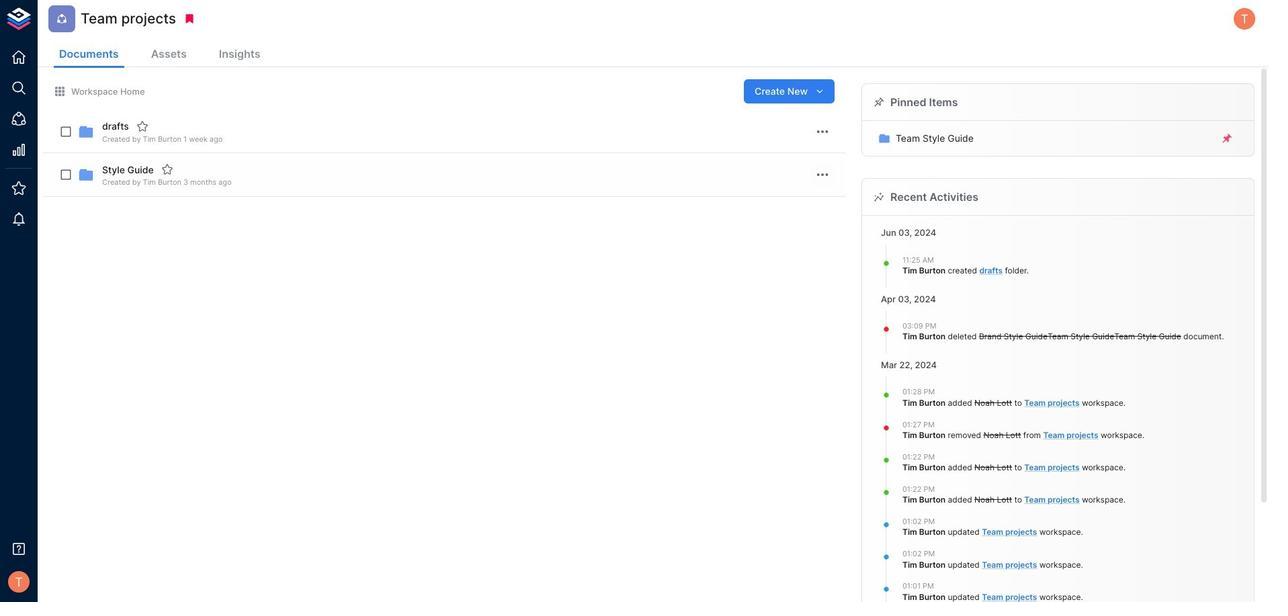 Task type: locate. For each thing, give the bounding box(es) containing it.
remove bookmark image
[[184, 13, 196, 25]]

favorite image
[[161, 164, 173, 176]]

unpin image
[[1221, 133, 1234, 145]]

favorite image
[[136, 120, 148, 132]]



Task type: vqa. For each thing, say whether or not it's contained in the screenshot.
Invite
no



